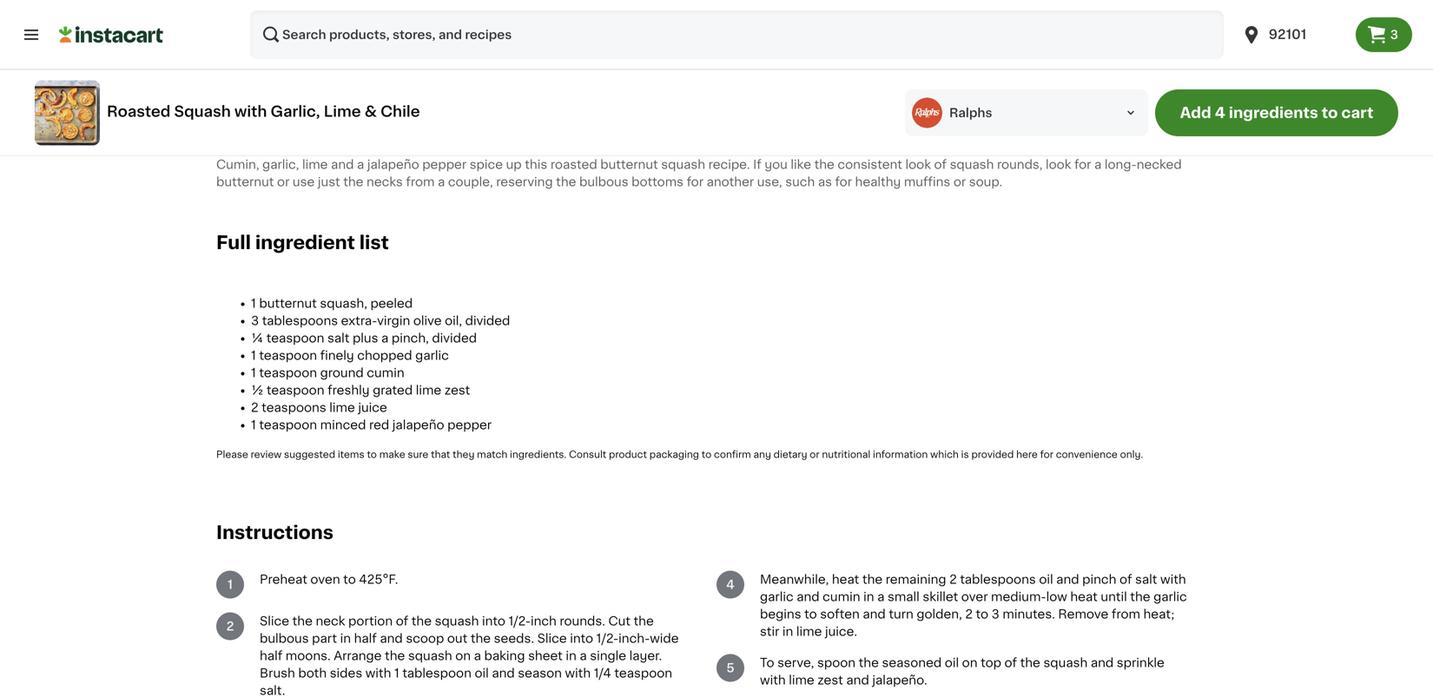 Task type: describe. For each thing, give the bounding box(es) containing it.
muffins
[[904, 176, 951, 188]]

1 down ¼
[[251, 350, 256, 362]]

turn
[[889, 609, 914, 621]]

and up low on the right bottom of page
[[1056, 574, 1079, 586]]

1 up ¼
[[251, 298, 256, 310]]

a inside meanwhile, heat the remaining 2 tablespoons oil and pinch of salt with garlic and cumin in a small skillet over medium-low heat until the garlic begins to soften and turn golden, 2 to 3 minutes. remove from heat; stir in lime juice.
[[877, 591, 885, 603]]

3 button
[[1356, 17, 1412, 52]]

for right here
[[1040, 450, 1054, 460]]

here
[[1016, 450, 1038, 460]]

lime
[[324, 104, 361, 119]]

3 inside 1 butternut squash, peeled 3 tablespoons extra-virgin olive oil, divided ¼ teaspoon salt plus a pinch, divided 1 teaspoon finely chopped garlic 1 teaspoon ground cumin ½ teaspoon freshly grated lime zest 2 teaspoons lime juice 1 teaspoon minced red jalapeño pepper
[[251, 315, 259, 327]]

a down lime
[[357, 159, 364, 171]]

1 look from the left
[[906, 159, 931, 171]]

and down portion on the left bottom of page
[[380, 633, 403, 645]]

oil
[[250, 33, 267, 45]]

garlic inside 1 butternut squash, peeled 3 tablespoons extra-virgin olive oil, divided ¼ teaspoon salt plus a pinch, divided 1 teaspoon finely chopped garlic 1 teaspoon ground cumin ½ teaspoon freshly grated lime zest 2 teaspoons lime juice 1 teaspoon minced red jalapeño pepper
[[415, 350, 449, 362]]

oil,
[[445, 315, 462, 327]]

juice.
[[825, 626, 857, 638]]

couple,
[[448, 176, 493, 188]]

original
[[216, 15, 264, 28]]

show alternatives button for $11.19
[[216, 68, 366, 82]]

begins
[[760, 609, 801, 621]]

consult
[[569, 450, 607, 460]]

extra
[[267, 15, 298, 28]]

for right as
[[835, 176, 852, 188]]

the right top
[[1020, 657, 1041, 669]]

oil inside to serve, spoon the seasoned oil on top of the squash and sprinkle with lime zest and jalapeño.
[[945, 657, 959, 669]]

salt inside 1 butternut squash, peeled 3 tablespoons extra-virgin olive oil, divided ¼ teaspoon salt plus a pinch, divided 1 teaspoon finely chopped garlic 1 teaspoon ground cumin ½ teaspoon freshly grated lime zest 2 teaspoons lime juice 1 teaspoon minced red jalapeño pepper
[[327, 332, 350, 345]]

instructions
[[216, 524, 334, 542]]

ralphs button
[[905, 89, 1148, 136]]

a left "long-"
[[1094, 159, 1102, 171]]

in right sheet
[[566, 650, 577, 663]]

freshly
[[328, 385, 370, 397]]

is
[[961, 450, 969, 460]]

spoon
[[817, 657, 856, 669]]

show inside "$2.39 show alternatives"
[[387, 53, 414, 63]]

tablespoons for over
[[960, 574, 1036, 586]]

sprinkle
[[1117, 657, 1165, 669]]

1 left preheat
[[228, 579, 233, 591]]

oil inside slice the neck portion of the squash into 1/2-inch rounds. cut the bulbous part in half and scoop out the seeds. slice into 1/2-inch-wide half moons. arrange the squash on a baking sheet in a single layer. brush both sides with 1 tablespoon oil and season with 1/4 teaspoon salt.
[[475, 668, 489, 680]]

ralphs image
[[912, 98, 942, 128]]

of inside slice the neck portion of the squash into 1/2-inch rounds. cut the bulbous part in half and scoop out the seeds. slice into 1/2-inch-wide half moons. arrange the squash on a baking sheet in a single layer. brush both sides with 1 tablespoon oil and season with 1/4 teaspoon salt.
[[396, 616, 408, 628]]

on inside to serve, spoon the seasoned oil on top of the squash and sprinkle with lime zest and jalapeño.
[[962, 657, 978, 669]]

to left make
[[367, 450, 377, 460]]

of inside cumin, garlic, lime and a jalapeño pepper spice up this roasted butternut squash recipe. if you like the consistent look of squash rounds, look for a long-necked butternut or use just the necks from a couple, reserving the bulbous bottoms for another use, such as for healthy muffins or soup.
[[934, 159, 947, 171]]

the right out
[[471, 633, 491, 645]]

roasted
[[107, 104, 171, 119]]

¼
[[251, 332, 263, 345]]

rounds,
[[997, 159, 1043, 171]]

1 up ½
[[251, 367, 256, 379]]

½
[[251, 385, 263, 397]]

seeds.
[[494, 633, 534, 645]]

alternatives inside "$2.39 show alternatives"
[[416, 53, 474, 63]]

only.
[[1120, 450, 1143, 460]]

salt inside meanwhile, heat the remaining 2 tablespoons oil and pinch of salt with garlic and cumin in a small skillet over medium-low heat until the garlic begins to soften and turn golden, 2 to 3 minutes. remove from heat; stir in lime juice.
[[1135, 574, 1157, 586]]

preheat
[[260, 574, 307, 586]]

both
[[298, 668, 327, 680]]

2 inside 1 butternut squash, peeled 3 tablespoons extra-virgin olive oil, divided ¼ teaspoon salt plus a pinch, divided 1 teaspoon finely chopped garlic 1 teaspoon ground cumin ½ teaspoon freshly grated lime zest 2 teaspoons lime juice 1 teaspoon minced red jalapeño pepper
[[251, 402, 259, 414]]

inch
[[531, 616, 557, 628]]

tablespoon
[[402, 668, 472, 680]]

inch-
[[619, 633, 650, 645]]

rounds.
[[560, 616, 605, 628]]

heat;
[[1144, 609, 1174, 621]]

and down 'baking'
[[492, 668, 515, 680]]

1 horizontal spatial half
[[354, 633, 377, 645]]

cumin,
[[216, 159, 259, 171]]

3 inside meanwhile, heat the remaining 2 tablespoons oil and pinch of salt with garlic and cumin in a small skillet over medium-low heat until the garlic begins to soften and turn golden, 2 to 3 minutes. remove from heat; stir in lime juice.
[[992, 609, 1000, 621]]

0 horizontal spatial slice
[[260, 616, 289, 628]]

cumin, garlic, lime and a jalapeño pepper spice up this roasted butternut squash recipe. if you like the consistent look of squash rounds, look for a long-necked butternut or use just the necks from a couple, reserving the bulbous bottoms for another use, such as for healthy muffins or soup.
[[216, 159, 1182, 188]]

the left remaining
[[862, 574, 883, 586]]

if
[[753, 159, 762, 171]]

full ingredient list
[[216, 234, 389, 252]]

to
[[760, 657, 774, 669]]

1 vertical spatial heat
[[1070, 591, 1098, 603]]

oil inside meanwhile, heat the remaining 2 tablespoons oil and pinch of salt with garlic and cumin in a small skillet over medium-low heat until the garlic begins to soften and turn golden, 2 to 3 minutes. remove from heat; stir in lime juice.
[[1039, 574, 1053, 586]]

this
[[525, 159, 547, 171]]

the down roasted in the top left of the page
[[556, 176, 576, 188]]

add 4 ingredients to cart
[[1180, 106, 1374, 120]]

$11.19
[[216, 50, 251, 62]]

0 vertical spatial butternut
[[600, 159, 658, 171]]

squash up out
[[435, 616, 479, 628]]

which
[[930, 450, 959, 460]]

single
[[590, 650, 626, 663]]

bertolli cold extracted original extra virgin olive oil $11.19 show alternatives
[[216, 0, 354, 80]]

squash inside to serve, spoon the seasoned oil on top of the squash and sprinkle with lime zest and jalapeño.
[[1044, 657, 1088, 669]]

portion
[[348, 616, 393, 628]]

a left single
[[580, 650, 587, 663]]

scoop
[[406, 633, 444, 645]]

a inside 1 butternut squash, peeled 3 tablespoons extra-virgin olive oil, divided ¼ teaspoon salt plus a pinch, divided 1 teaspoon finely chopped garlic 1 teaspoon ground cumin ½ teaspoon freshly grated lime zest 2 teaspoons lime juice 1 teaspoon minced red jalapeño pepper
[[381, 332, 389, 345]]

baking
[[484, 650, 525, 663]]

the right just
[[343, 176, 363, 188]]

0 vertical spatial divided
[[465, 315, 510, 327]]

teaspoon inside slice the neck portion of the squash into 1/2-inch rounds. cut the bulbous part in half and scoop out the seeds. slice into 1/2-inch-wide half moons. arrange the squash on a baking sheet in a single layer. brush both sides with 1 tablespoon oil and season with 1/4 teaspoon salt.
[[614, 668, 672, 680]]

for left another
[[687, 176, 704, 188]]

you
[[765, 159, 788, 171]]

from inside meanwhile, heat the remaining 2 tablespoons oil and pinch of salt with garlic and cumin in a small skillet over medium-low heat until the garlic begins to soften and turn golden, 2 to 3 minutes. remove from heat; stir in lime juice.
[[1112, 609, 1140, 621]]

and left sprinkle
[[1091, 657, 1114, 669]]

to left confirm
[[702, 450, 712, 460]]

to serve, spoon the seasoned oil on top of the squash and sprinkle with lime zest and jalapeño.
[[760, 657, 1165, 687]]

1 horizontal spatial 1/2-
[[596, 633, 619, 645]]

finely
[[320, 350, 354, 362]]

minutes.
[[1003, 609, 1055, 621]]

1 vertical spatial divided
[[432, 332, 477, 345]]

lime right grated
[[416, 385, 441, 397]]

the up heat;
[[1130, 591, 1151, 603]]

just
[[318, 176, 340, 188]]

from inside cumin, garlic, lime and a jalapeño pepper spice up this roasted butternut squash recipe. if you like the consistent look of squash rounds, look for a long-necked butternut or use just the necks from a couple, reserving the bulbous bottoms for another use, such as for healthy muffins or soup.
[[406, 176, 435, 188]]

cart
[[1342, 106, 1374, 120]]

another
[[707, 176, 754, 188]]

chopped
[[357, 350, 412, 362]]

and inside cumin, garlic, lime and a jalapeño pepper spice up this roasted butternut squash recipe. if you like the consistent look of squash rounds, look for a long-necked butternut or use just the necks from a couple, reserving the bulbous bottoms for another use, such as for healthy muffins or soup.
[[331, 159, 354, 171]]

with inside meanwhile, heat the remaining 2 tablespoons oil and pinch of salt with garlic and cumin in a small skillet over medium-low heat until the garlic begins to soften and turn golden, 2 to 3 minutes. remove from heat; stir in lime juice.
[[1161, 574, 1186, 586]]

&
[[365, 104, 377, 119]]

zest inside 1 butternut squash, peeled 3 tablespoons extra-virgin olive oil, divided ¼ teaspoon salt plus a pinch, divided 1 teaspoon finely chopped garlic 1 teaspoon ground cumin ½ teaspoon freshly grated lime zest 2 teaspoons lime juice 1 teaspoon minced red jalapeño pepper
[[445, 385, 470, 397]]

2 look from the left
[[1046, 159, 1071, 171]]

butternut inside 1 butternut squash, peeled 3 tablespoons extra-virgin olive oil, divided ¼ teaspoon salt plus a pinch, divided 1 teaspoon finely chopped garlic 1 teaspoon ground cumin ½ teaspoon freshly grated lime zest 2 teaspoons lime juice 1 teaspoon minced red jalapeño pepper
[[259, 298, 317, 310]]

review
[[251, 450, 282, 460]]

squash up bottoms
[[661, 159, 705, 171]]

a left couple,
[[438, 176, 445, 188]]

stir
[[760, 626, 779, 638]]

sheet
[[528, 650, 563, 663]]

to left soften
[[804, 609, 817, 621]]

moons.
[[286, 650, 331, 663]]

part
[[312, 633, 337, 645]]

such
[[785, 176, 815, 188]]

in right part
[[340, 633, 351, 645]]

2 horizontal spatial or
[[954, 176, 966, 188]]

virgin
[[301, 15, 336, 28]]

skillet
[[923, 591, 958, 603]]

0 vertical spatial 1/2-
[[509, 616, 531, 628]]

use,
[[757, 176, 782, 188]]

0 horizontal spatial 4
[[726, 579, 735, 591]]

nutritional
[[822, 450, 871, 460]]

teaspoons
[[262, 402, 326, 414]]

lime up minced
[[329, 402, 355, 414]]

the up inch-
[[634, 616, 654, 628]]

bertolli
[[216, 0, 260, 10]]



Task type: vqa. For each thing, say whether or not it's contained in the screenshot.
brush
yes



Task type: locate. For each thing, give the bounding box(es) containing it.
confirm
[[714, 450, 751, 460]]

garlic down "pinch,"
[[415, 350, 449, 362]]

1 vertical spatial bulbous
[[260, 633, 309, 645]]

0 horizontal spatial heat
[[832, 574, 859, 586]]

0 vertical spatial salt
[[327, 332, 350, 345]]

1 vertical spatial cumin
[[823, 591, 860, 603]]

0 vertical spatial tablespoons
[[262, 315, 338, 327]]

jalapeño up necks
[[367, 159, 419, 171]]

1/2- up seeds.
[[509, 616, 531, 628]]

the left neck
[[292, 616, 313, 628]]

look up the muffins
[[906, 159, 931, 171]]

$2.39 show alternatives
[[387, 33, 474, 63]]

pinch,
[[392, 332, 429, 345]]

1 horizontal spatial into
[[570, 633, 593, 645]]

1 horizontal spatial heat
[[1070, 591, 1098, 603]]

1 horizontal spatial bulbous
[[579, 176, 629, 188]]

pinch
[[1082, 574, 1117, 586]]

salt.
[[260, 685, 285, 697]]

cumin inside meanwhile, heat the remaining 2 tablespoons oil and pinch of salt with garlic and cumin in a small skillet over medium-low heat until the garlic begins to soften and turn golden, 2 to 3 minutes. remove from heat; stir in lime juice.
[[823, 591, 860, 603]]

of inside to serve, spoon the seasoned oil on top of the squash and sprinkle with lime zest and jalapeño.
[[1005, 657, 1017, 669]]

to inside button
[[1322, 106, 1338, 120]]

reserving
[[496, 176, 553, 188]]

show alternatives button
[[387, 51, 536, 65], [216, 68, 366, 82]]

golden,
[[917, 609, 962, 621]]

squash
[[174, 104, 231, 119]]

please review suggested items to make sure that they match ingredients. consult product packaging to confirm any dietary or nutritional information which is provided here for convenience only.
[[216, 450, 1143, 460]]

1 horizontal spatial show alternatives button
[[387, 51, 536, 65]]

1 horizontal spatial cumin
[[823, 591, 860, 603]]

1 up review
[[251, 419, 256, 431]]

1
[[251, 298, 256, 310], [251, 350, 256, 362], [251, 367, 256, 379], [251, 419, 256, 431], [228, 579, 233, 591], [394, 668, 399, 680]]

in left small
[[864, 591, 874, 603]]

1 horizontal spatial show
[[387, 53, 414, 63]]

season
[[518, 668, 562, 680]]

lime inside cumin, garlic, lime and a jalapeño pepper spice up this roasted butternut squash recipe. if you like the consistent look of squash rounds, look for a long-necked butternut or use just the necks from a couple, reserving the bulbous bottoms for another use, such as for healthy muffins or soup.
[[302, 159, 328, 171]]

bulbous up moons.
[[260, 633, 309, 645]]

a left 'baking'
[[474, 650, 481, 663]]

1 vertical spatial 1/2-
[[596, 633, 619, 645]]

ingredients
[[1229, 106, 1318, 120]]

4 right the add
[[1215, 106, 1226, 120]]

tablespoons up medium-
[[960, 574, 1036, 586]]

0 vertical spatial cumin
[[367, 367, 404, 379]]

1 horizontal spatial tablespoons
[[960, 574, 1036, 586]]

1 vertical spatial butternut
[[216, 176, 274, 188]]

they
[[453, 450, 475, 460]]

1 vertical spatial 3
[[251, 315, 259, 327]]

show alternatives button up garlic,
[[216, 68, 366, 82]]

$2.39
[[387, 33, 422, 45]]

2 vertical spatial 3
[[992, 609, 1000, 621]]

heat up soften
[[832, 574, 859, 586]]

0 horizontal spatial oil
[[475, 668, 489, 680]]

with left garlic,
[[234, 104, 267, 119]]

1 horizontal spatial or
[[810, 450, 820, 460]]

jalapeño inside cumin, garlic, lime and a jalapeño pepper spice up this roasted butternut squash recipe. if you like the consistent look of squash rounds, look for a long-necked butternut or use just the necks from a couple, reserving the bulbous bottoms for another use, such as for healthy muffins or soup.
[[367, 159, 419, 171]]

0 horizontal spatial tablespoons
[[262, 315, 338, 327]]

alternatives up roasted squash with garlic, lime & chile
[[246, 71, 304, 80]]

zest down spoon
[[818, 675, 843, 687]]

squash down "scoop" at the left
[[408, 650, 452, 663]]

1 vertical spatial into
[[570, 633, 593, 645]]

pepper up they on the bottom
[[447, 419, 492, 431]]

that
[[431, 450, 450, 460]]

with down arrange on the bottom of page
[[365, 668, 391, 680]]

divided down oil,
[[432, 332, 477, 345]]

1 horizontal spatial alternatives
[[416, 53, 474, 63]]

a up chopped
[[381, 332, 389, 345]]

juice
[[358, 402, 387, 414]]

divided right oil,
[[465, 315, 510, 327]]

1 vertical spatial 4
[[726, 579, 735, 591]]

for left "long-"
[[1075, 159, 1091, 171]]

0 horizontal spatial bulbous
[[260, 633, 309, 645]]

None search field
[[250, 10, 1224, 59]]

plus
[[353, 332, 378, 345]]

lime inside to serve, spoon the seasoned oil on top of the squash and sprinkle with lime zest and jalapeño.
[[789, 675, 815, 687]]

pepper inside cumin, garlic, lime and a jalapeño pepper spice up this roasted butternut squash recipe. if you like the consistent look of squash rounds, look for a long-necked butternut or use just the necks from a couple, reserving the bulbous bottoms for another use, such as for healthy muffins or soup.
[[422, 159, 467, 171]]

convenience
[[1056, 450, 1118, 460]]

0 vertical spatial pepper
[[422, 159, 467, 171]]

pepper
[[422, 159, 467, 171], [447, 419, 492, 431]]

1 left 'tablespoon'
[[394, 668, 399, 680]]

peeled
[[370, 298, 413, 310]]

or
[[277, 176, 290, 188], [954, 176, 966, 188], [810, 450, 820, 460]]

ingredients.
[[510, 450, 567, 460]]

or down garlic,
[[277, 176, 290, 188]]

1 vertical spatial salt
[[1135, 574, 1157, 586]]

0 horizontal spatial 3
[[251, 315, 259, 327]]

recipe.
[[708, 159, 750, 171]]

olive
[[413, 315, 442, 327]]

slice
[[260, 616, 289, 628], [537, 633, 567, 645]]

with inside to serve, spoon the seasoned oil on top of the squash and sprinkle with lime zest and jalapeño.
[[760, 675, 786, 687]]

small
[[888, 591, 920, 603]]

0 horizontal spatial from
[[406, 176, 435, 188]]

into down rounds.
[[570, 633, 593, 645]]

and up just
[[331, 159, 354, 171]]

with up heat;
[[1161, 574, 1186, 586]]

92101 button
[[1241, 10, 1345, 59]]

on down out
[[455, 650, 471, 663]]

0 horizontal spatial alternatives
[[246, 71, 304, 80]]

bulbous down roasted in the top left of the page
[[579, 176, 629, 188]]

tablespoons inside meanwhile, heat the remaining 2 tablespoons oil and pinch of salt with garlic and cumin in a small skillet over medium-low heat until the garlic begins to soften and turn golden, 2 to 3 minutes. remove from heat; stir in lime juice.
[[960, 574, 1036, 586]]

garlic,
[[262, 159, 299, 171]]

bulbous inside cumin, garlic, lime and a jalapeño pepper spice up this roasted butternut squash recipe. if you like the consistent look of squash rounds, look for a long-necked butternut or use just the necks from a couple, reserving the bulbous bottoms for another use, such as for healthy muffins or soup.
[[579, 176, 629, 188]]

ingredient
[[255, 234, 355, 252]]

of up the muffins
[[934, 159, 947, 171]]

0 horizontal spatial garlic
[[415, 350, 449, 362]]

from down until
[[1112, 609, 1140, 621]]

jalapeño inside 1 butternut squash, peeled 3 tablespoons extra-virgin olive oil, divided ¼ teaspoon salt plus a pinch, divided 1 teaspoon finely chopped garlic 1 teaspoon ground cumin ½ teaspoon freshly grated lime zest 2 teaspoons lime juice 1 teaspoon minced red jalapeño pepper
[[392, 419, 444, 431]]

sure
[[408, 450, 429, 460]]

minced
[[320, 419, 366, 431]]

consistent
[[838, 159, 902, 171]]

on
[[455, 650, 471, 663], [962, 657, 978, 669]]

lime left juice. on the bottom right of the page
[[796, 626, 822, 638]]

slice down preheat
[[260, 616, 289, 628]]

top
[[981, 657, 1002, 669]]

92101
[[1269, 28, 1307, 41]]

slice up sheet
[[537, 633, 567, 645]]

425°f.
[[359, 574, 398, 586]]

pepper inside 1 butternut squash, peeled 3 tablespoons extra-virgin olive oil, divided ¼ teaspoon salt plus a pinch, divided 1 teaspoon finely chopped garlic 1 teaspoon ground cumin ½ teaspoon freshly grated lime zest 2 teaspoons lime juice 1 teaspoon minced red jalapeño pepper
[[447, 419, 492, 431]]

list
[[359, 234, 389, 252]]

seasoned
[[882, 657, 942, 669]]

0 vertical spatial bulbous
[[579, 176, 629, 188]]

cumin up soften
[[823, 591, 860, 603]]

show inside bertolli cold extracted original extra virgin olive oil $11.19 show alternatives
[[216, 71, 243, 80]]

4 left "meanwhile,"
[[726, 579, 735, 591]]

0 vertical spatial into
[[482, 616, 505, 628]]

1 horizontal spatial from
[[1112, 609, 1140, 621]]

0 vertical spatial zest
[[445, 385, 470, 397]]

0 vertical spatial alternatives
[[416, 53, 474, 63]]

to right oven
[[343, 574, 356, 586]]

jalapeño up sure
[[392, 419, 444, 431]]

ralphs
[[949, 107, 992, 119]]

1 vertical spatial slice
[[537, 633, 567, 645]]

lime inside meanwhile, heat the remaining 2 tablespoons oil and pinch of salt with garlic and cumin in a small skillet over medium-low heat until the garlic begins to soften and turn golden, 2 to 3 minutes. remove from heat; stir in lime juice.
[[796, 626, 822, 638]]

0 horizontal spatial cumin
[[367, 367, 404, 379]]

provided
[[972, 450, 1014, 460]]

arrange
[[334, 650, 382, 663]]

heat
[[832, 574, 859, 586], [1070, 591, 1098, 603]]

1 horizontal spatial slice
[[537, 633, 567, 645]]

1 vertical spatial half
[[260, 650, 283, 663]]

divided
[[465, 315, 510, 327], [432, 332, 477, 345]]

show alternatives button down $2.39
[[387, 51, 536, 65]]

1 horizontal spatial oil
[[945, 657, 959, 669]]

1/4
[[594, 668, 611, 680]]

the up as
[[814, 159, 835, 171]]

lime down serve,
[[789, 675, 815, 687]]

1 vertical spatial zest
[[818, 675, 843, 687]]

3
[[1390, 29, 1398, 41], [251, 315, 259, 327], [992, 609, 1000, 621]]

0 vertical spatial show
[[387, 53, 414, 63]]

0 horizontal spatial show alternatives button
[[216, 68, 366, 82]]

bulbous
[[579, 176, 629, 188], [260, 633, 309, 645]]

pepper up couple,
[[422, 159, 467, 171]]

red
[[369, 419, 389, 431]]

1/2- up single
[[596, 633, 619, 645]]

jalapeño.
[[872, 675, 927, 687]]

squash up soup.
[[950, 159, 994, 171]]

the
[[814, 159, 835, 171], [343, 176, 363, 188], [556, 176, 576, 188], [862, 574, 883, 586], [1130, 591, 1151, 603], [292, 616, 313, 628], [412, 616, 432, 628], [634, 616, 654, 628], [471, 633, 491, 645], [385, 650, 405, 663], [859, 657, 879, 669], [1020, 657, 1041, 669]]

out
[[447, 633, 468, 645]]

1 vertical spatial show
[[216, 71, 243, 80]]

with left 1/4
[[565, 668, 591, 680]]

92101 button
[[1231, 10, 1356, 59]]

salt up heat;
[[1135, 574, 1157, 586]]

tablespoons up ¼
[[262, 315, 338, 327]]

look right rounds,
[[1046, 159, 1071, 171]]

2 horizontal spatial 3
[[1390, 29, 1398, 41]]

garlic up begins
[[760, 591, 794, 603]]

0 vertical spatial 4
[[1215, 106, 1226, 120]]

with down to
[[760, 675, 786, 687]]

salt up finely on the bottom left of the page
[[327, 332, 350, 345]]

1 vertical spatial jalapeño
[[392, 419, 444, 431]]

as
[[818, 176, 832, 188]]

of up until
[[1120, 574, 1132, 586]]

bulbous inside slice the neck portion of the squash into 1/2-inch rounds. cut the bulbous part in half and scoop out the seeds. slice into 1/2-inch-wide half moons. arrange the squash on a baking sheet in a single layer. brush both sides with 1 tablespoon oil and season with 1/4 teaspoon salt.
[[260, 633, 309, 645]]

extra-
[[341, 315, 377, 327]]

items
[[338, 450, 365, 460]]

0 vertical spatial slice
[[260, 616, 289, 628]]

1 vertical spatial from
[[1112, 609, 1140, 621]]

0 horizontal spatial zest
[[445, 385, 470, 397]]

0 vertical spatial half
[[354, 633, 377, 645]]

to
[[1322, 106, 1338, 120], [367, 450, 377, 460], [702, 450, 712, 460], [343, 574, 356, 586], [804, 609, 817, 621], [976, 609, 989, 621]]

0 horizontal spatial salt
[[327, 332, 350, 345]]

2
[[251, 402, 259, 414], [950, 574, 957, 586], [965, 609, 973, 621], [226, 621, 234, 633]]

virgin
[[377, 315, 410, 327]]

a left small
[[877, 591, 885, 603]]

necks
[[367, 176, 403, 188]]

soup.
[[969, 176, 1003, 188]]

the right arrange on the bottom of page
[[385, 650, 405, 663]]

1 horizontal spatial zest
[[818, 675, 843, 687]]

and left turn
[[863, 609, 886, 621]]

for
[[1075, 159, 1091, 171], [687, 176, 704, 188], [835, 176, 852, 188], [1040, 450, 1054, 460]]

and down spoon
[[846, 675, 869, 687]]

0 vertical spatial from
[[406, 176, 435, 188]]

0 vertical spatial 3
[[1390, 29, 1398, 41]]

and
[[331, 159, 354, 171], [1056, 574, 1079, 586], [797, 591, 820, 603], [863, 609, 886, 621], [380, 633, 403, 645], [1091, 657, 1114, 669], [492, 668, 515, 680], [846, 675, 869, 687]]

1 vertical spatial show alternatives button
[[216, 68, 366, 82]]

2 horizontal spatial garlic
[[1154, 591, 1187, 603]]

cut
[[608, 616, 631, 628]]

0 horizontal spatial on
[[455, 650, 471, 663]]

serve,
[[778, 657, 814, 669]]

in right stir
[[783, 626, 793, 638]]

zest up they on the bottom
[[445, 385, 470, 397]]

1 vertical spatial alternatives
[[246, 71, 304, 80]]

and down "meanwhile,"
[[797, 591, 820, 603]]

1/2-
[[509, 616, 531, 628], [596, 633, 619, 645]]

show alternatives button for $2.39
[[387, 51, 536, 65]]

squash down remove at the bottom right of page
[[1044, 657, 1088, 669]]

to left cart on the top
[[1322, 106, 1338, 120]]

match
[[477, 450, 507, 460]]

0 horizontal spatial or
[[277, 176, 290, 188]]

cumin inside 1 butternut squash, peeled 3 tablespoons extra-virgin olive oil, divided ¼ teaspoon salt plus a pinch, divided 1 teaspoon finely chopped garlic 1 teaspoon ground cumin ½ teaspoon freshly grated lime zest 2 teaspoons lime juice 1 teaspoon minced red jalapeño pepper
[[367, 367, 404, 379]]

wide
[[650, 633, 679, 645]]

chile
[[381, 104, 420, 119]]

alternatives inside bertolli cold extracted original extra virgin olive oil $11.19 show alternatives
[[246, 71, 304, 80]]

butternut up ¼
[[259, 298, 317, 310]]

0 vertical spatial heat
[[832, 574, 859, 586]]

make
[[379, 450, 405, 460]]

0 horizontal spatial half
[[260, 650, 283, 663]]

0 horizontal spatial show
[[216, 71, 243, 80]]

bottoms
[[632, 176, 684, 188]]

or left soup.
[[954, 176, 966, 188]]

0 horizontal spatial look
[[906, 159, 931, 171]]

tablespoons inside 1 butternut squash, peeled 3 tablespoons extra-virgin olive oil, divided ¼ teaspoon salt plus a pinch, divided 1 teaspoon finely chopped garlic 1 teaspoon ground cumin ½ teaspoon freshly grated lime zest 2 teaspoons lime juice 1 teaspoon minced red jalapeño pepper
[[262, 315, 338, 327]]

add 4 ingredients to cart button
[[1155, 89, 1398, 136]]

1 vertical spatial pepper
[[447, 419, 492, 431]]

spice
[[470, 159, 503, 171]]

of right top
[[1005, 657, 1017, 669]]

tablespoons
[[262, 315, 338, 327], [960, 574, 1036, 586]]

half down portion on the left bottom of page
[[354, 633, 377, 645]]

to down over
[[976, 609, 989, 621]]

cumin down chopped
[[367, 367, 404, 379]]

of up "scoop" at the left
[[396, 616, 408, 628]]

from right necks
[[406, 176, 435, 188]]

zest inside to serve, spoon the seasoned oil on top of the squash and sprinkle with lime zest and jalapeño.
[[818, 675, 843, 687]]

use
[[293, 176, 315, 188]]

1 horizontal spatial 4
[[1215, 106, 1226, 120]]

lime
[[302, 159, 328, 171], [416, 385, 441, 397], [329, 402, 355, 414], [796, 626, 822, 638], [789, 675, 815, 687]]

long-
[[1105, 159, 1137, 171]]

look
[[906, 159, 931, 171], [1046, 159, 1071, 171]]

1 inside slice the neck portion of the squash into 1/2-inch rounds. cut the bulbous part in half and scoop out the seeds. slice into 1/2-inch-wide half moons. arrange the squash on a baking sheet in a single layer. brush both sides with 1 tablespoon oil and season with 1/4 teaspoon salt.
[[394, 668, 399, 680]]

3 inside button
[[1390, 29, 1398, 41]]

the up "scoop" at the left
[[412, 616, 432, 628]]

0 horizontal spatial into
[[482, 616, 505, 628]]

1 horizontal spatial 3
[[992, 609, 1000, 621]]

salt
[[327, 332, 350, 345], [1135, 574, 1157, 586]]

0 horizontal spatial 1/2-
[[509, 616, 531, 628]]

remove
[[1058, 609, 1109, 621]]

the right spoon
[[859, 657, 879, 669]]

1 horizontal spatial garlic
[[760, 591, 794, 603]]

butternut up bottoms
[[600, 159, 658, 171]]

1 vertical spatial tablespoons
[[960, 574, 1036, 586]]

2 horizontal spatial oil
[[1039, 574, 1053, 586]]

soften
[[820, 609, 860, 621]]

on left top
[[962, 657, 978, 669]]

on inside slice the neck portion of the squash into 1/2-inch rounds. cut the bulbous part in half and scoop out the seeds. slice into 1/2-inch-wide half moons. arrange the squash on a baking sheet in a single layer. brush both sides with 1 tablespoon oil and season with 1/4 teaspoon salt.
[[455, 650, 471, 663]]

4 inside button
[[1215, 106, 1226, 120]]

Search field
[[250, 10, 1224, 59]]

instacart logo image
[[59, 24, 163, 45]]

0 vertical spatial jalapeño
[[367, 159, 419, 171]]

roasted squash with garlic, lime & chile
[[107, 104, 420, 119]]

of inside meanwhile, heat the remaining 2 tablespoons oil and pinch of salt with garlic and cumin in a small skillet over medium-low heat until the garlic begins to soften and turn golden, 2 to 3 minutes. remove from heat; stir in lime juice.
[[1120, 574, 1132, 586]]

1 horizontal spatial on
[[962, 657, 978, 669]]

tablespoons for teaspoon
[[262, 315, 338, 327]]

over
[[961, 591, 988, 603]]

show down $2.39
[[387, 53, 414, 63]]

oil left top
[[945, 657, 959, 669]]

2 vertical spatial butternut
[[259, 298, 317, 310]]

show down $11.19
[[216, 71, 243, 80]]

1 horizontal spatial salt
[[1135, 574, 1157, 586]]

oil up low on the right bottom of page
[[1039, 574, 1053, 586]]

meanwhile,
[[760, 574, 829, 586]]

1 horizontal spatial look
[[1046, 159, 1071, 171]]

0 vertical spatial show alternatives button
[[387, 51, 536, 65]]

up
[[506, 159, 522, 171]]



